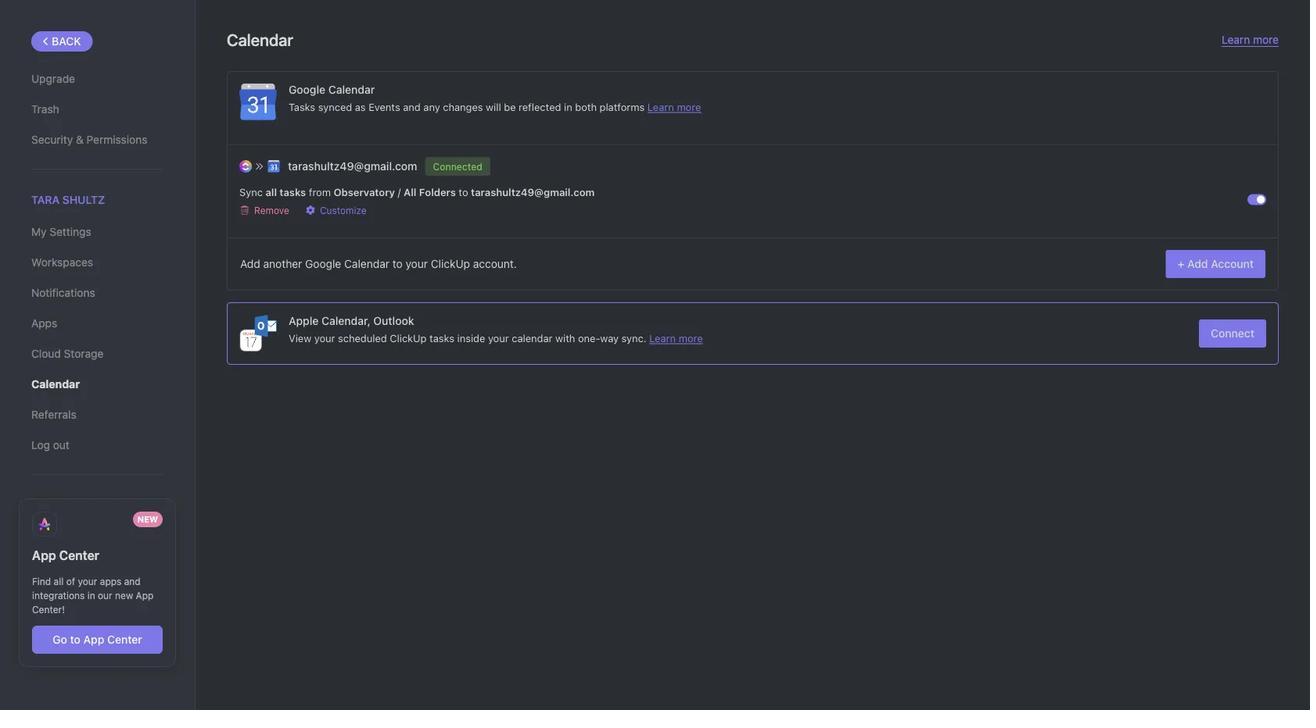 Task type: describe. For each thing, give the bounding box(es) containing it.
and inside the google calendar tasks synced as events and any changes will be reflected in both platforms learn more
[[403, 101, 421, 113]]

apps
[[100, 577, 121, 588]]

clickup for scheduled
[[390, 333, 427, 344]]

trash link
[[31, 96, 163, 123]]

sync.
[[621, 333, 646, 344]]

all
[[404, 187, 416, 198]]

permissions
[[86, 133, 147, 146]]

both
[[575, 101, 597, 113]]

calendar link
[[31, 372, 163, 398]]

upgrade
[[31, 72, 75, 85]]

my settings
[[31, 226, 91, 239]]

2 horizontal spatial to
[[459, 187, 468, 198]]

integrations
[[32, 591, 85, 602]]

outlook
[[373, 315, 414, 328]]

tara
[[31, 194, 60, 206]]

another
[[263, 258, 302, 271]]

your up outlook
[[406, 258, 428, 271]]

from
[[309, 187, 331, 198]]

of
[[66, 577, 75, 588]]

learn for google calendar
[[648, 101, 674, 113]]

account
[[1211, 258, 1254, 271]]

new
[[137, 515, 158, 525]]

scheduled
[[338, 333, 387, 344]]

0 vertical spatial more
[[1253, 33, 1279, 46]]

clickup for your
[[431, 258, 470, 271]]

security & permissions
[[31, 133, 147, 146]]

google calendar tasks synced as events and any changes will be reflected in both platforms learn more
[[289, 83, 701, 113]]

apple
[[289, 315, 319, 328]]

events
[[369, 101, 400, 113]]

all for tasks
[[266, 187, 277, 198]]

security & permissions link
[[31, 127, 163, 153]]

account.
[[473, 258, 517, 271]]

more for google calendar
[[677, 101, 701, 113]]

synced
[[318, 101, 352, 113]]

clickup image
[[239, 160, 252, 173]]

platforms
[[600, 101, 645, 113]]

connected
[[433, 161, 482, 172]]

your inside find all of your apps and integrations in our new app center!
[[78, 577, 97, 588]]

1 vertical spatial to
[[392, 258, 403, 271]]

/
[[398, 187, 401, 198]]

sync all tasks from observatory / all folders to tarashultz49@gmail.com
[[239, 187, 595, 198]]

tasks
[[289, 101, 315, 113]]

storage
[[64, 348, 104, 361]]

referrals
[[31, 409, 76, 422]]

workspaces
[[31, 256, 93, 269]]

apple calendar, outlook view your scheduled clickup tasks inside your calendar with one-way sync. learn more
[[289, 315, 703, 344]]

workspaces link
[[31, 250, 163, 276]]

0 vertical spatial learn more link
[[1222, 33, 1279, 47]]

security
[[31, 133, 73, 146]]

in inside find all of your apps and integrations in our new app center!
[[87, 591, 95, 602]]

back link
[[31, 31, 93, 52]]

log out
[[31, 439, 69, 452]]

changes
[[443, 101, 483, 113]]

calendar
[[512, 333, 553, 344]]

center!
[[32, 605, 65, 616]]

tara shultz
[[31, 194, 105, 206]]

+
[[1178, 258, 1184, 271]]

1 vertical spatial google
[[305, 258, 341, 271]]

reflected
[[519, 101, 561, 113]]

find all of your apps and integrations in our new app center!
[[32, 577, 154, 616]]

apps link
[[31, 311, 163, 337]]

1 add from the left
[[240, 258, 260, 271]]

learn more link for google calendar
[[648, 101, 701, 113]]

2 add from the left
[[1187, 258, 1208, 271]]

new
[[115, 591, 133, 602]]

observatory
[[334, 187, 395, 198]]

my settings link
[[31, 219, 163, 246]]



Task type: locate. For each thing, give the bounding box(es) containing it.
more for apple calendar, outlook
[[679, 333, 703, 344]]

1 vertical spatial learn more link
[[648, 101, 701, 113]]

notifications link
[[31, 280, 163, 307]]

center
[[59, 549, 99, 564], [107, 634, 142, 647]]

my
[[31, 226, 47, 239]]

calendar
[[227, 30, 293, 49], [328, 83, 375, 96], [344, 258, 389, 271], [31, 378, 80, 391]]

connect button
[[1199, 320, 1266, 348]]

tarashultz49@gmail.com
[[288, 160, 417, 173], [471, 187, 595, 198]]

more
[[1253, 33, 1279, 46], [677, 101, 701, 113], [679, 333, 703, 344]]

0 horizontal spatial tasks
[[280, 187, 306, 198]]

your right view
[[314, 333, 335, 344]]

2 vertical spatial learn
[[649, 333, 676, 344]]

apps
[[31, 317, 57, 330]]

2 vertical spatial app
[[83, 634, 104, 647]]

add right +
[[1187, 258, 1208, 271]]

and left "any"
[[403, 101, 421, 113]]

app right 'go'
[[83, 634, 104, 647]]

clickup left the account.
[[431, 258, 470, 271]]

to
[[459, 187, 468, 198], [392, 258, 403, 271], [70, 634, 80, 647]]

back
[[52, 35, 81, 48]]

calendar,
[[321, 315, 371, 328]]

go to app center button
[[32, 627, 163, 654]]

1 horizontal spatial tarashultz49@gmail.com
[[471, 187, 595, 198]]

1 horizontal spatial and
[[403, 101, 421, 113]]

0 horizontal spatial center
[[59, 549, 99, 564]]

folders
[[419, 187, 456, 198]]

learn more link for apple calendar, outlook
[[649, 333, 703, 344]]

learn inside the google calendar tasks synced as events and any changes will be reflected in both platforms learn more
[[648, 101, 674, 113]]

0 vertical spatial and
[[403, 101, 421, 113]]

0 horizontal spatial and
[[124, 577, 141, 588]]

app
[[32, 549, 56, 564], [136, 591, 154, 602], [83, 634, 104, 647]]

1 horizontal spatial clickup
[[431, 258, 470, 271]]

go
[[53, 634, 67, 647]]

will
[[486, 101, 501, 113]]

with
[[555, 333, 575, 344]]

learn for apple calendar, outlook
[[649, 333, 676, 344]]

shultz
[[62, 194, 105, 206]]

1 vertical spatial more
[[677, 101, 701, 113]]

1 horizontal spatial to
[[392, 258, 403, 271]]

app inside find all of your apps and integrations in our new app center!
[[136, 591, 154, 602]]

inside
[[457, 333, 485, 344]]

your
[[406, 258, 428, 271], [314, 333, 335, 344], [488, 333, 509, 344], [78, 577, 97, 588]]

go to app center
[[53, 634, 142, 647]]

clickup down outlook
[[390, 333, 427, 344]]

&
[[76, 133, 84, 146]]

0 horizontal spatial app
[[32, 549, 56, 564]]

1 horizontal spatial add
[[1187, 258, 1208, 271]]

1 horizontal spatial all
[[266, 187, 277, 198]]

+ add account
[[1178, 258, 1254, 271]]

one-
[[578, 333, 600, 344]]

1 vertical spatial clickup
[[390, 333, 427, 344]]

0 horizontal spatial tarashultz49@gmail.com
[[288, 160, 417, 173]]

any
[[423, 101, 440, 113]]

customize
[[320, 205, 367, 216]]

way
[[600, 333, 619, 344]]

google right another
[[305, 258, 341, 271]]

your right of
[[78, 577, 97, 588]]

add another google calendar to your clickup account.
[[240, 258, 517, 271]]

all
[[266, 187, 277, 198], [54, 577, 64, 588]]

connect
[[1211, 327, 1255, 340]]

find
[[32, 577, 51, 588]]

2 horizontal spatial app
[[136, 591, 154, 602]]

and up new
[[124, 577, 141, 588]]

1 horizontal spatial tasks
[[429, 333, 454, 344]]

clickup inside the apple calendar, outlook view your scheduled clickup tasks inside your calendar with one-way sync. learn more
[[390, 333, 427, 344]]

cloud storage link
[[31, 341, 163, 368]]

all inside find all of your apps and integrations in our new app center!
[[54, 577, 64, 588]]

learn more link
[[1222, 33, 1279, 47], [648, 101, 701, 113], [649, 333, 703, 344]]

learn inside the apple calendar, outlook view your scheduled clickup tasks inside your calendar with one-way sync. learn more
[[649, 333, 676, 344]]

tasks
[[280, 187, 306, 198], [429, 333, 454, 344]]

log out link
[[31, 433, 163, 459]]

app center
[[32, 549, 99, 564]]

all up the remove
[[266, 187, 277, 198]]

app right new
[[136, 591, 154, 602]]

1 vertical spatial learn
[[648, 101, 674, 113]]

1 horizontal spatial in
[[564, 101, 572, 113]]

cloud
[[31, 348, 61, 361]]

sync
[[239, 187, 263, 198]]

0 horizontal spatial in
[[87, 591, 95, 602]]

as
[[355, 101, 366, 113]]

to right folders
[[459, 187, 468, 198]]

tasks left from
[[280, 187, 306, 198]]

tasks inside the apple calendar, outlook view your scheduled clickup tasks inside your calendar with one-way sync. learn more
[[429, 333, 454, 344]]

0 vertical spatial learn
[[1222, 33, 1250, 46]]

all for of
[[54, 577, 64, 588]]

0 horizontal spatial add
[[240, 258, 260, 271]]

0 vertical spatial in
[[564, 101, 572, 113]]

2 vertical spatial to
[[70, 634, 80, 647]]

upgrade link
[[31, 66, 163, 92]]

1 vertical spatial in
[[87, 591, 95, 602]]

and
[[403, 101, 421, 113], [124, 577, 141, 588]]

0 vertical spatial center
[[59, 549, 99, 564]]

center down new
[[107, 634, 142, 647]]

learn
[[1222, 33, 1250, 46], [648, 101, 674, 113], [649, 333, 676, 344]]

center up of
[[59, 549, 99, 564]]

your right inside
[[488, 333, 509, 344]]

in left our
[[87, 591, 95, 602]]

clickup
[[431, 258, 470, 271], [390, 333, 427, 344]]

log
[[31, 439, 50, 452]]

more inside the apple calendar, outlook view your scheduled clickup tasks inside your calendar with one-way sync. learn more
[[679, 333, 703, 344]]

2 vertical spatial more
[[679, 333, 703, 344]]

calendar inside the google calendar tasks synced as events and any changes will be reflected in both platforms learn more
[[328, 83, 375, 96]]

0 vertical spatial google
[[289, 83, 325, 96]]

0 vertical spatial clickup
[[431, 258, 470, 271]]

1 horizontal spatial app
[[83, 634, 104, 647]]

all left of
[[54, 577, 64, 588]]

out
[[53, 439, 69, 452]]

0 vertical spatial tarashultz49@gmail.com
[[288, 160, 417, 173]]

to inside button
[[70, 634, 80, 647]]

be
[[504, 101, 516, 113]]

1 vertical spatial tarashultz49@gmail.com
[[471, 187, 595, 198]]

settings
[[50, 226, 91, 239]]

app up 'find'
[[32, 549, 56, 564]]

2 vertical spatial learn more link
[[649, 333, 703, 344]]

add left another
[[240, 258, 260, 271]]

0 horizontal spatial all
[[54, 577, 64, 588]]

0 vertical spatial to
[[459, 187, 468, 198]]

to up outlook
[[392, 258, 403, 271]]

0 vertical spatial all
[[266, 187, 277, 198]]

1 vertical spatial and
[[124, 577, 141, 588]]

1 vertical spatial center
[[107, 634, 142, 647]]

1 vertical spatial tasks
[[429, 333, 454, 344]]

referrals link
[[31, 402, 163, 429]]

0 horizontal spatial to
[[70, 634, 80, 647]]

google
[[289, 83, 325, 96], [305, 258, 341, 271]]

learn more
[[1222, 33, 1279, 46]]

more inside the google calendar tasks synced as events and any changes will be reflected in both platforms learn more
[[677, 101, 701, 113]]

tasks left inside
[[429, 333, 454, 344]]

remove
[[254, 205, 289, 216]]

1 vertical spatial all
[[54, 577, 64, 588]]

center inside go to app center button
[[107, 634, 142, 647]]

google up tasks
[[289, 83, 325, 96]]

1 vertical spatial app
[[136, 591, 154, 602]]

in left both
[[564, 101, 572, 113]]

to right 'go'
[[70, 634, 80, 647]]

0 horizontal spatial clickup
[[390, 333, 427, 344]]

our
[[98, 591, 112, 602]]

1 horizontal spatial center
[[107, 634, 142, 647]]

google inside the google calendar tasks synced as events and any changes will be reflected in both platforms learn more
[[289, 83, 325, 96]]

add
[[240, 258, 260, 271], [1187, 258, 1208, 271]]

view
[[289, 333, 311, 344]]

in
[[564, 101, 572, 113], [87, 591, 95, 602]]

0 vertical spatial tasks
[[280, 187, 306, 198]]

0 vertical spatial app
[[32, 549, 56, 564]]

trash
[[31, 103, 59, 116]]

app inside button
[[83, 634, 104, 647]]

in inside the google calendar tasks synced as events and any changes will be reflected in both platforms learn more
[[564, 101, 572, 113]]

cloud storage
[[31, 348, 104, 361]]

and inside find all of your apps and integrations in our new app center!
[[124, 577, 141, 588]]

notifications
[[31, 287, 95, 300]]



Task type: vqa. For each thing, say whether or not it's contained in the screenshot.
Customize
yes



